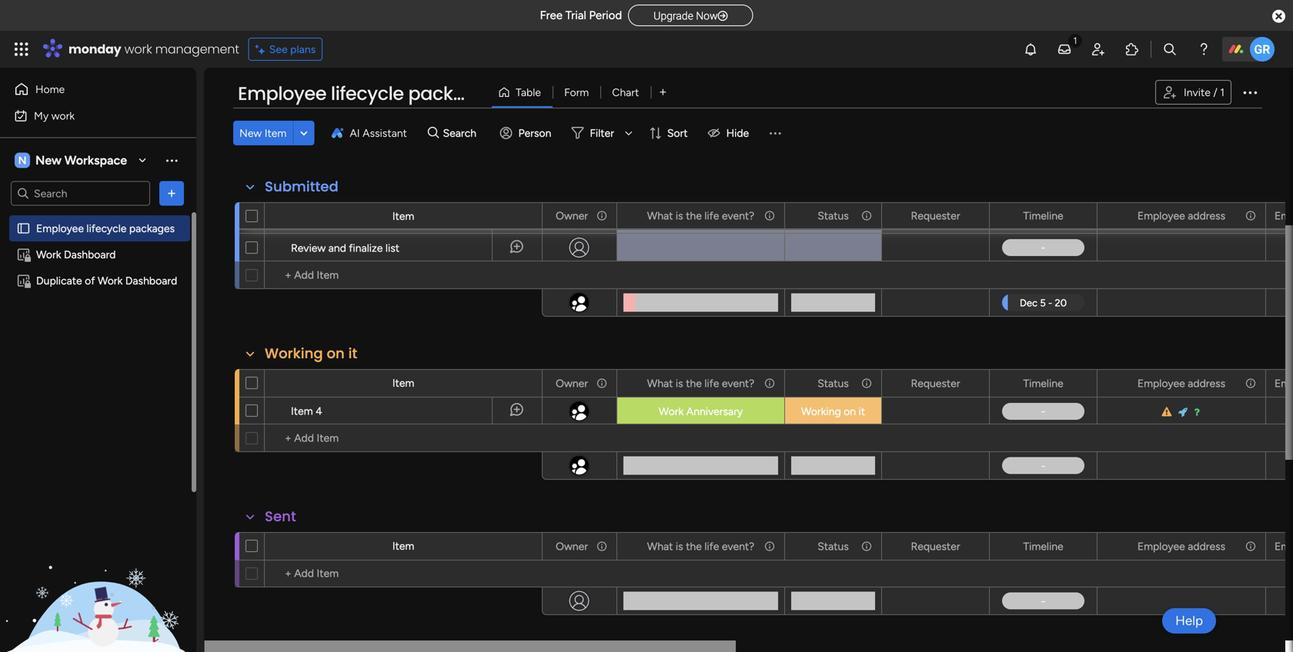 Task type: vqa. For each thing, say whether or not it's contained in the screenshot.
Sent's Requester
yes



Task type: describe. For each thing, give the bounding box(es) containing it.
warning image
[[1162, 408, 1173, 418]]

Search in workspace field
[[32, 185, 129, 202]]

greg robinson image
[[1250, 37, 1275, 62]]

list
[[386, 242, 400, 255]]

work for work anniversary
[[659, 405, 684, 418]]

ai assistant
[[350, 127, 407, 140]]

form button
[[553, 80, 601, 105]]

home button
[[9, 77, 165, 102]]

angle down image
[[300, 127, 308, 139]]

2 the from the top
[[686, 377, 702, 390]]

requester for working on it
[[911, 377, 960, 390]]

table button
[[492, 80, 553, 105]]

new item
[[239, 127, 287, 140]]

hide button
[[702, 121, 758, 145]]

see plans button
[[248, 38, 323, 61]]

requester field for working on it
[[907, 375, 964, 392]]

2 timeline field from the top
[[1019, 375, 1067, 392]]

my work button
[[9, 104, 165, 128]]

apps image
[[1125, 42, 1140, 57]]

anniversary
[[686, 405, 743, 418]]

column information image for second 'employee address' field
[[1245, 378, 1257, 390]]

3 life from the top
[[705, 540, 719, 553]]

invite members image
[[1091, 42, 1106, 57]]

help image
[[1196, 42, 1212, 57]]

1 vertical spatial on
[[844, 405, 856, 418]]

packages inside list box
[[129, 222, 175, 235]]

1 horizontal spatial it
[[859, 405, 865, 418]]

2 what from the top
[[647, 377, 673, 390]]

work dashboard
[[36, 248, 116, 261]]

employee for submitted's 'employee address' field
[[1138, 209, 1185, 222]]

address for submitted
[[1188, 209, 1226, 222]]

item inside button
[[265, 127, 287, 140]]

1 requester from the top
[[911, 209, 960, 222]]

1 what is the life event? field from the top
[[643, 207, 758, 224]]

lifecycle inside list box
[[87, 222, 127, 235]]

0 vertical spatial dashboard
[[64, 248, 116, 261]]

dapulse close image
[[1272, 9, 1285, 25]]

1 status field from the top
[[814, 207, 853, 224]]

home
[[35, 83, 65, 96]]

workspace
[[65, 153, 127, 168]]

3 owner from the top
[[556, 540, 588, 553]]

submitted
[[265, 177, 339, 197]]

monday work management
[[69, 40, 239, 58]]

management
[[155, 40, 239, 58]]

3 status from the top
[[818, 540, 849, 553]]

work for monday
[[124, 40, 152, 58]]

Sent field
[[261, 507, 300, 527]]

employee lifecycle packages inside field
[[238, 81, 498, 107]]

monday
[[69, 40, 121, 58]]

column information image for 'employee address' field for sent
[[1245, 541, 1257, 553]]

employee address field for submitted
[[1134, 207, 1229, 224]]

+ Add Item text field
[[272, 266, 535, 285]]

it inside the working on it field
[[348, 344, 357, 364]]

workspace selection element
[[15, 151, 129, 170]]

2 status field from the top
[[814, 375, 853, 392]]

employee address for sent
[[1138, 540, 1226, 553]]

employee address for submitted
[[1138, 209, 1226, 222]]

item for working on it
[[392, 377, 414, 390]]

delegate tasks
[[291, 214, 362, 227]]

employee for employee lifecycle packages field
[[238, 81, 326, 107]]

person
[[518, 127, 551, 140]]

3 event? from the top
[[722, 540, 755, 553]]

2 employee address from the top
[[1138, 377, 1226, 390]]

review
[[291, 242, 326, 255]]

1 status from the top
[[818, 209, 849, 222]]

arrow down image
[[620, 124, 638, 142]]

1 vertical spatial work
[[98, 274, 123, 287]]

Working on it field
[[261, 344, 361, 364]]

2 event? from the top
[[722, 377, 755, 390]]

2 owner field from the top
[[552, 375, 592, 392]]

lottie animation element
[[0, 497, 196, 653]]

requester for sent
[[911, 540, 960, 553]]

free trial period
[[540, 8, 622, 22]]

3 what is the life event? field from the top
[[643, 538, 758, 555]]

ai logo image
[[331, 127, 344, 139]]

1 horizontal spatial working on it
[[801, 405, 865, 418]]

2 is from the top
[[676, 377, 683, 390]]

/
[[1213, 86, 1218, 99]]

private dashboard image for duplicate of work dashboard
[[16, 274, 31, 288]]

chart
[[612, 86, 639, 99]]

and
[[328, 242, 346, 255]]

sort
[[667, 127, 688, 140]]

search everything image
[[1162, 42, 1178, 57]]

3 what is the life event? from the top
[[647, 540, 755, 553]]

work for my
[[51, 109, 75, 122]]

filter
[[590, 127, 614, 140]]

tasks
[[337, 214, 362, 227]]

options image for first owner field from the bottom of the page
[[595, 534, 606, 560]]

workspace options image
[[164, 153, 179, 168]]

upgrade
[[654, 10, 693, 22]]

my work
[[34, 109, 75, 122]]

list box containing employee lifecycle packages
[[0, 212, 196, 502]]

sort button
[[643, 121, 697, 145]]

requester field for sent
[[907, 538, 964, 555]]

3 the from the top
[[686, 540, 702, 553]]

duplicate of work dashboard
[[36, 274, 177, 287]]

options image for 'employee address' field for sent
[[1244, 534, 1255, 560]]

duplicate
[[36, 274, 82, 287]]

select product image
[[14, 42, 29, 57]]

v2 search image
[[428, 125, 439, 142]]

item for submitted
[[392, 210, 414, 223]]

dapulse rightstroke image
[[718, 10, 728, 22]]

new for new workspace
[[35, 153, 62, 168]]

2 + add item text field from the top
[[272, 565, 535, 583]]

employee address field for sent
[[1134, 538, 1229, 555]]

address for sent
[[1188, 540, 1226, 553]]

2 what is the life event? field from the top
[[643, 375, 758, 392]]

finalize
[[349, 242, 383, 255]]

working inside field
[[265, 344, 323, 364]]

2 status from the top
[[818, 377, 849, 390]]

question image
[[1194, 408, 1201, 418]]



Task type: locate. For each thing, give the bounding box(es) containing it.
address
[[1188, 209, 1226, 222], [1188, 377, 1226, 390], [1188, 540, 1226, 553]]

Status field
[[814, 207, 853, 224], [814, 375, 853, 392], [814, 538, 853, 555]]

working
[[265, 344, 323, 364], [801, 405, 841, 418]]

3 employee address from the top
[[1138, 540, 1226, 553]]

2 vertical spatial address
[[1188, 540, 1226, 553]]

2 vertical spatial what is the life event? field
[[643, 538, 758, 555]]

list box
[[0, 212, 196, 502]]

1 horizontal spatial employee lifecycle packages
[[238, 81, 498, 107]]

0 vertical spatial working
[[265, 344, 323, 364]]

packages
[[408, 81, 498, 107], [129, 222, 175, 235]]

1 vertical spatial requester
[[911, 377, 960, 390]]

Owner field
[[552, 207, 592, 224], [552, 375, 592, 392], [552, 538, 592, 555]]

1 vertical spatial work
[[51, 109, 75, 122]]

employee address
[[1138, 209, 1226, 222], [1138, 377, 1226, 390], [1138, 540, 1226, 553]]

1 image
[[1068, 32, 1082, 49]]

1 vertical spatial what is the life event? field
[[643, 375, 758, 392]]

2 owner from the top
[[556, 377, 588, 390]]

0 horizontal spatial working
[[265, 344, 323, 364]]

1 vertical spatial status field
[[814, 375, 853, 392]]

ai
[[350, 127, 360, 140]]

the
[[686, 209, 702, 222], [686, 377, 702, 390], [686, 540, 702, 553]]

1 horizontal spatial work
[[98, 274, 123, 287]]

employee lifecycle packages up "ai assistant" button at the left of page
[[238, 81, 498, 107]]

column information image
[[596, 210, 608, 222], [764, 210, 776, 222], [861, 210, 873, 222], [1245, 210, 1257, 222], [861, 378, 873, 390], [596, 541, 608, 553], [861, 541, 873, 553]]

employee for second 'employee address' field
[[1138, 377, 1185, 390]]

options image for submitted's 'employee address' field
[[1244, 203, 1255, 229]]

1 what from the top
[[647, 209, 673, 222]]

on inside field
[[327, 344, 345, 364]]

3 requester from the top
[[911, 540, 960, 553]]

filter button
[[565, 121, 638, 145]]

dashboard right of
[[125, 274, 177, 287]]

2 vertical spatial the
[[686, 540, 702, 553]]

new inside button
[[239, 127, 262, 140]]

0 vertical spatial work
[[124, 40, 152, 58]]

help
[[1176, 613, 1203, 629]]

form
[[564, 86, 589, 99]]

1 vertical spatial timeline field
[[1019, 375, 1067, 392]]

0 vertical spatial owner field
[[552, 207, 592, 224]]

notifications image
[[1023, 42, 1038, 57]]

options image for second owner field from the top of the page
[[595, 371, 606, 397]]

table
[[516, 86, 541, 99]]

2 vertical spatial what
[[647, 540, 673, 553]]

1 event? from the top
[[722, 209, 755, 222]]

work for work dashboard
[[36, 248, 61, 261]]

period
[[589, 8, 622, 22]]

3 employee address field from the top
[[1134, 538, 1229, 555]]

column information image
[[596, 378, 608, 390], [764, 378, 776, 390], [1245, 378, 1257, 390], [764, 541, 776, 553], [1245, 541, 1257, 553]]

2 vertical spatial status field
[[814, 538, 853, 555]]

1 life from the top
[[705, 209, 719, 222]]

0 vertical spatial private dashboard image
[[16, 247, 31, 262]]

private dashboard image for work dashboard
[[16, 247, 31, 262]]

1 timeline field from the top
[[1019, 207, 1067, 224]]

1
[[1220, 86, 1225, 99]]

invite / 1 button
[[1155, 80, 1232, 105]]

1 timeline from the top
[[1023, 209, 1064, 222]]

options image
[[1241, 83, 1259, 102], [164, 186, 179, 201], [595, 203, 606, 229], [763, 203, 774, 229], [763, 371, 774, 397], [860, 371, 871, 397], [763, 534, 774, 560], [860, 534, 871, 560]]

0 vertical spatial lifecycle
[[331, 81, 404, 107]]

0 horizontal spatial it
[[348, 344, 357, 364]]

timeline
[[1023, 209, 1064, 222], [1023, 377, 1064, 390], [1023, 540, 1064, 553]]

new left angle down image
[[239, 127, 262, 140]]

2 vertical spatial is
[[676, 540, 683, 553]]

1 vertical spatial employee address field
[[1134, 375, 1229, 392]]

0 vertical spatial employee lifecycle packages
[[238, 81, 498, 107]]

1 vertical spatial is
[[676, 377, 683, 390]]

Requester field
[[907, 207, 964, 224], [907, 375, 964, 392], [907, 538, 964, 555]]

status
[[818, 209, 849, 222], [818, 377, 849, 390], [818, 540, 849, 553]]

work right monday
[[124, 40, 152, 58]]

1 vertical spatial the
[[686, 377, 702, 390]]

1 vertical spatial what is the life event?
[[647, 377, 755, 390]]

1 is from the top
[[676, 209, 683, 222]]

1 vertical spatial requester field
[[907, 375, 964, 392]]

hide
[[726, 127, 749, 140]]

1 vertical spatial owner field
[[552, 375, 592, 392]]

4
[[316, 405, 322, 418]]

2 vertical spatial status
[[818, 540, 849, 553]]

new for new item
[[239, 127, 262, 140]]

lifecycle up "ai assistant" button at the left of page
[[331, 81, 404, 107]]

on
[[327, 344, 345, 364], [844, 405, 856, 418]]

is
[[676, 209, 683, 222], [676, 377, 683, 390], [676, 540, 683, 553]]

1 address from the top
[[1188, 209, 1226, 222]]

help button
[[1162, 609, 1216, 634]]

trial
[[565, 8, 586, 22]]

upgrade now link
[[628, 4, 753, 26]]

what is the life event?
[[647, 209, 755, 222], [647, 377, 755, 390], [647, 540, 755, 553]]

see plans
[[269, 43, 316, 56]]

1 vertical spatial owner
[[556, 377, 588, 390]]

1 vertical spatial working
[[801, 405, 841, 418]]

Employee address field
[[1134, 207, 1229, 224], [1134, 375, 1229, 392], [1134, 538, 1229, 555]]

0 vertical spatial address
[[1188, 209, 1226, 222]]

lifecycle up work dashboard
[[87, 222, 127, 235]]

None field
[[1271, 207, 1293, 224], [1271, 375, 1293, 392], [1271, 538, 1293, 555], [1271, 207, 1293, 224], [1271, 375, 1293, 392], [1271, 538, 1293, 555]]

item
[[265, 127, 287, 140], [392, 210, 414, 223], [392, 377, 414, 390], [291, 405, 313, 418], [392, 540, 414, 553]]

owner
[[556, 209, 588, 222], [556, 377, 588, 390], [556, 540, 588, 553]]

0 vertical spatial requester
[[911, 209, 960, 222]]

new workspace
[[35, 153, 127, 168]]

employee lifecycle packages inside list box
[[36, 222, 175, 235]]

1 vertical spatial life
[[705, 377, 719, 390]]

options image for second 'employee address' field
[[1244, 371, 1255, 397]]

0 vertical spatial is
[[676, 209, 683, 222]]

0 horizontal spatial on
[[327, 344, 345, 364]]

work anniversary
[[659, 405, 743, 418]]

+ Add Item text field
[[272, 430, 535, 448], [272, 565, 535, 583]]

1 vertical spatial dashboard
[[125, 274, 177, 287]]

my
[[34, 109, 49, 122]]

employee lifecycle packages up work dashboard
[[36, 222, 175, 235]]

employee lifecycle packages
[[238, 81, 498, 107], [36, 222, 175, 235]]

1 vertical spatial status
[[818, 377, 849, 390]]

dashboard up of
[[64, 248, 116, 261]]

0 vertical spatial timeline field
[[1019, 207, 1067, 224]]

review and finalize list
[[291, 242, 400, 255]]

event?
[[722, 209, 755, 222], [722, 377, 755, 390], [722, 540, 755, 553]]

2 private dashboard image from the top
[[16, 274, 31, 288]]

private dashboard image
[[16, 247, 31, 262], [16, 274, 31, 288]]

0 vertical spatial what is the life event?
[[647, 209, 755, 222]]

1 owner field from the top
[[552, 207, 592, 224]]

lifecycle
[[331, 81, 404, 107], [87, 222, 127, 235]]

0 vertical spatial the
[[686, 209, 702, 222]]

What is the life event? field
[[643, 207, 758, 224], [643, 375, 758, 392], [643, 538, 758, 555]]

Employee lifecycle packages field
[[234, 81, 498, 107]]

working on it
[[265, 344, 357, 364], [801, 405, 865, 418]]

1 employee address field from the top
[[1134, 207, 1229, 224]]

0 vertical spatial status
[[818, 209, 849, 222]]

Search field
[[439, 122, 485, 144]]

2 employee address field from the top
[[1134, 375, 1229, 392]]

invite
[[1184, 86, 1211, 99]]

timeline for third timeline field from the bottom of the page
[[1023, 209, 1064, 222]]

1 horizontal spatial on
[[844, 405, 856, 418]]

life
[[705, 209, 719, 222], [705, 377, 719, 390], [705, 540, 719, 553]]

2 vertical spatial work
[[659, 405, 684, 418]]

packages up search field
[[408, 81, 498, 107]]

0 horizontal spatial work
[[51, 109, 75, 122]]

2 what is the life event? from the top
[[647, 377, 755, 390]]

work left anniversary
[[659, 405, 684, 418]]

what
[[647, 209, 673, 222], [647, 377, 673, 390], [647, 540, 673, 553]]

upgrade now
[[654, 10, 718, 22]]

1 vertical spatial event?
[[722, 377, 755, 390]]

1 vertical spatial working on it
[[801, 405, 865, 418]]

2 vertical spatial timeline
[[1023, 540, 1064, 553]]

packages inside field
[[408, 81, 498, 107]]

1 vertical spatial new
[[35, 153, 62, 168]]

1 vertical spatial private dashboard image
[[16, 274, 31, 288]]

public board image
[[16, 221, 31, 236]]

private dashboard image left duplicate
[[16, 274, 31, 288]]

1 vertical spatial address
[[1188, 377, 1226, 390]]

0 vertical spatial life
[[705, 209, 719, 222]]

0 vertical spatial what is the life event? field
[[643, 207, 758, 224]]

2 vertical spatial owner
[[556, 540, 588, 553]]

employee for 'employee address' field for sent
[[1138, 540, 1185, 553]]

0 vertical spatial requester field
[[907, 207, 964, 224]]

delegate
[[291, 214, 334, 227]]

workspace image
[[15, 152, 30, 169]]

2 vertical spatial timeline field
[[1019, 538, 1067, 555]]

menu image
[[768, 125, 783, 141]]

0 vertical spatial employee address
[[1138, 209, 1226, 222]]

1 vertical spatial it
[[859, 405, 865, 418]]

3 what from the top
[[647, 540, 673, 553]]

0 vertical spatial it
[[348, 344, 357, 364]]

1 horizontal spatial dashboard
[[125, 274, 177, 287]]

2 vertical spatial employee address
[[1138, 540, 1226, 553]]

2 vertical spatial life
[[705, 540, 719, 553]]

lifecycle inside field
[[331, 81, 404, 107]]

options image
[[860, 203, 871, 229], [1244, 203, 1255, 229], [595, 371, 606, 397], [1244, 371, 1255, 397], [595, 534, 606, 560], [1244, 534, 1255, 560]]

work right of
[[98, 274, 123, 287]]

dashboard
[[64, 248, 116, 261], [125, 274, 177, 287]]

Timeline field
[[1019, 207, 1067, 224], [1019, 375, 1067, 392], [1019, 538, 1067, 555]]

2 horizontal spatial work
[[659, 405, 684, 418]]

options image for 3rd status 'field' from the bottom
[[860, 203, 871, 229]]

now
[[696, 10, 718, 22]]

3 timeline field from the top
[[1019, 538, 1067, 555]]

lottie animation image
[[0, 497, 196, 653]]

2 requester field from the top
[[907, 375, 964, 392]]

it
[[348, 344, 357, 364], [859, 405, 865, 418]]

0 vertical spatial status field
[[814, 207, 853, 224]]

2 vertical spatial employee address field
[[1134, 538, 1229, 555]]

invite / 1
[[1184, 86, 1225, 99]]

packages up duplicate of work dashboard at the left
[[129, 222, 175, 235]]

work
[[36, 248, 61, 261], [98, 274, 123, 287], [659, 405, 684, 418]]

1 vertical spatial employee lifecycle packages
[[36, 222, 175, 235]]

0 horizontal spatial lifecycle
[[87, 222, 127, 235]]

1 employee address from the top
[[1138, 209, 1226, 222]]

3 requester field from the top
[[907, 538, 964, 555]]

3 is from the top
[[676, 540, 683, 553]]

0 horizontal spatial work
[[36, 248, 61, 261]]

work up duplicate
[[36, 248, 61, 261]]

0 horizontal spatial new
[[35, 153, 62, 168]]

1 vertical spatial employee address
[[1138, 377, 1226, 390]]

work inside button
[[51, 109, 75, 122]]

rocket image
[[1178, 408, 1189, 418]]

timeline for 2nd timeline field from the top of the page
[[1023, 377, 1064, 390]]

see
[[269, 43, 288, 56]]

1 vertical spatial timeline
[[1023, 377, 1064, 390]]

free
[[540, 8, 563, 22]]

sent
[[265, 507, 296, 527]]

1 + add item text field from the top
[[272, 430, 535, 448]]

column information image for second owner field from the top of the page
[[596, 378, 608, 390]]

plans
[[290, 43, 316, 56]]

of
[[85, 274, 95, 287]]

2 vertical spatial event?
[[722, 540, 755, 553]]

0 vertical spatial + add item text field
[[272, 430, 535, 448]]

new inside workspace selection element
[[35, 153, 62, 168]]

assistant
[[363, 127, 407, 140]]

2 timeline from the top
[[1023, 377, 1064, 390]]

0 horizontal spatial working on it
[[265, 344, 357, 364]]

ai assistant button
[[325, 121, 413, 145]]

inbox image
[[1057, 42, 1072, 57]]

new
[[239, 127, 262, 140], [35, 153, 62, 168]]

2 address from the top
[[1188, 377, 1226, 390]]

employee
[[238, 81, 326, 107], [1138, 209, 1185, 222], [36, 222, 84, 235], [1138, 377, 1185, 390], [1138, 540, 1185, 553]]

1 horizontal spatial packages
[[408, 81, 498, 107]]

1 horizontal spatial lifecycle
[[331, 81, 404, 107]]

person button
[[494, 121, 561, 145]]

1 vertical spatial lifecycle
[[87, 222, 127, 235]]

item 4
[[291, 405, 322, 418]]

chart button
[[601, 80, 651, 105]]

option
[[0, 215, 196, 218]]

private dashboard image down public board image
[[16, 247, 31, 262]]

1 vertical spatial what
[[647, 377, 673, 390]]

3 address from the top
[[1188, 540, 1226, 553]]

1 requester field from the top
[[907, 207, 964, 224]]

0 vertical spatial timeline
[[1023, 209, 1064, 222]]

timeline for first timeline field from the bottom
[[1023, 540, 1064, 553]]

1 horizontal spatial working
[[801, 405, 841, 418]]

0 vertical spatial on
[[327, 344, 345, 364]]

1 owner from the top
[[556, 209, 588, 222]]

2 vertical spatial owner field
[[552, 538, 592, 555]]

1 horizontal spatial new
[[239, 127, 262, 140]]

0 vertical spatial new
[[239, 127, 262, 140]]

0 vertical spatial working on it
[[265, 344, 357, 364]]

0 horizontal spatial employee lifecycle packages
[[36, 222, 175, 235]]

2 requester from the top
[[911, 377, 960, 390]]

1 vertical spatial packages
[[129, 222, 175, 235]]

add view image
[[660, 87, 666, 98]]

0 horizontal spatial dashboard
[[64, 248, 116, 261]]

work
[[124, 40, 152, 58], [51, 109, 75, 122]]

0 vertical spatial packages
[[408, 81, 498, 107]]

0 vertical spatial owner
[[556, 209, 588, 222]]

0 vertical spatial work
[[36, 248, 61, 261]]

work right my at top left
[[51, 109, 75, 122]]

2 vertical spatial requester field
[[907, 538, 964, 555]]

0 vertical spatial event?
[[722, 209, 755, 222]]

1 private dashboard image from the top
[[16, 247, 31, 262]]

2 vertical spatial requester
[[911, 540, 960, 553]]

new right workspace image
[[35, 153, 62, 168]]

3 owner field from the top
[[552, 538, 592, 555]]

n
[[18, 154, 26, 167]]

working on it inside field
[[265, 344, 357, 364]]

item for sent
[[392, 540, 414, 553]]

2 life from the top
[[705, 377, 719, 390]]

1 horizontal spatial work
[[124, 40, 152, 58]]

requester
[[911, 209, 960, 222], [911, 377, 960, 390], [911, 540, 960, 553]]

0 horizontal spatial packages
[[129, 222, 175, 235]]

3 timeline from the top
[[1023, 540, 1064, 553]]

Submitted field
[[261, 177, 342, 197]]

1 the from the top
[[686, 209, 702, 222]]

3 status field from the top
[[814, 538, 853, 555]]

new item button
[[233, 121, 293, 145]]

1 what is the life event? from the top
[[647, 209, 755, 222]]



